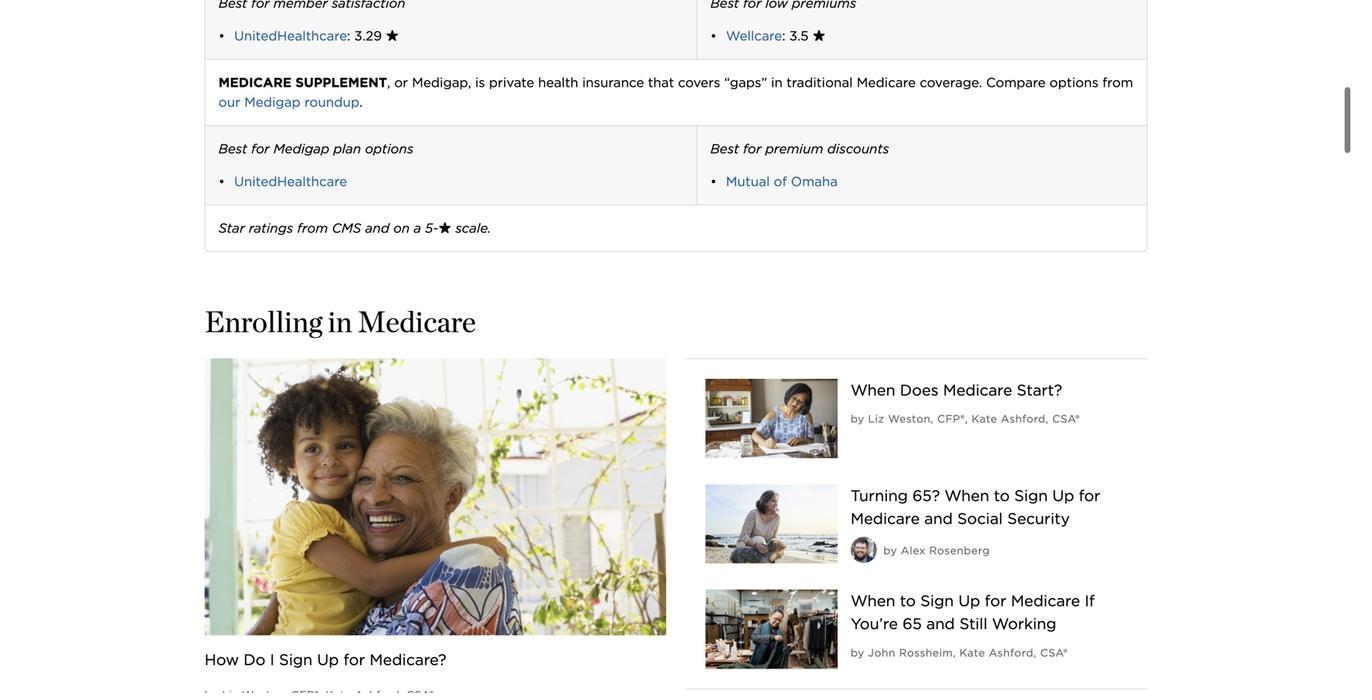Task type: locate. For each thing, give the bounding box(es) containing it.
★ right a in the top of the page
[[438, 220, 451, 236]]

by left liz
[[851, 413, 864, 425]]

to up social
[[994, 486, 1010, 505]]

1 horizontal spatial in
[[771, 74, 783, 90]]

best down our
[[219, 141, 247, 157]]

0 horizontal spatial from
[[297, 220, 328, 236]]

medigap left the plan
[[273, 141, 329, 157]]

premium
[[765, 141, 823, 157]]

how do i sign up for medicare? link
[[205, 649, 666, 672]]

turning 65? when to sign up for medicare and social security link
[[851, 484, 1128, 530]]

★ for wellcare : 3.5 ★
[[813, 28, 826, 44]]

alex rosenberg link
[[901, 544, 990, 557]]

when up social
[[945, 486, 989, 505]]

1 vertical spatial medigap
[[273, 141, 329, 157]]

2 unitedhealthcare link from the top
[[234, 174, 347, 189]]

2 vertical spatial and
[[926, 615, 955, 633]]

you're
[[851, 615, 898, 633]]

0 vertical spatial unitedhealthcare
[[234, 28, 347, 44]]

★ right 3.5
[[813, 28, 826, 44]]

covers
[[678, 74, 720, 90]]

1 horizontal spatial :
[[782, 28, 785, 44]]

0 vertical spatial by
[[851, 413, 864, 425]]

0 horizontal spatial options
[[365, 141, 414, 157]]

alex
[[901, 544, 926, 557]]

rosenberg
[[929, 544, 990, 557]]

best up mutual
[[710, 141, 739, 157]]

0 horizontal spatial :
[[347, 28, 350, 44]]

private
[[489, 74, 534, 90]]

, left or at the left top
[[387, 74, 390, 90]]

kate down when does medicare start? link
[[972, 413, 997, 425]]

unitedhealthcare link up medicare
[[234, 28, 347, 44]]

0 vertical spatial up
[[1052, 486, 1074, 505]]

1 vertical spatial in
[[328, 304, 352, 339]]

1 vertical spatial up
[[958, 592, 980, 610]]

traditional
[[787, 74, 853, 90]]

ratings
[[249, 220, 293, 236]]

liz
[[868, 413, 885, 425]]

for
[[251, 141, 270, 157], [743, 141, 761, 157], [1079, 486, 1100, 505], [985, 592, 1006, 610], [343, 651, 365, 669]]

to up 65 on the right
[[900, 592, 916, 610]]

2 vertical spatial ,
[[953, 646, 956, 659]]

ashford,
[[1001, 413, 1049, 425], [989, 646, 1037, 659]]

by
[[851, 413, 864, 425], [883, 544, 897, 557], [851, 646, 864, 659]]

0 horizontal spatial in
[[328, 304, 352, 339]]

compare
[[986, 74, 1046, 90]]

: for unitedhealthcare
[[347, 28, 350, 44]]

sign up security
[[1014, 486, 1048, 505]]

0 vertical spatial options
[[1050, 74, 1099, 90]]

to inside when to sign up for medicare if you're 65 and still working
[[900, 592, 916, 610]]

when inside when to sign up for medicare if you're 65 and still working
[[851, 592, 895, 610]]

up up still at the right
[[958, 592, 980, 610]]

by left alex
[[883, 544, 897, 557]]

sign inside turning 65? when to sign up for medicare and social security
[[1014, 486, 1048, 505]]

2 vertical spatial sign
[[279, 651, 313, 669]]

1 horizontal spatial options
[[1050, 74, 1099, 90]]

ashford, down start?
[[1001, 413, 1049, 425]]

a
[[414, 220, 421, 236]]

kate ashford, csa® link down start?
[[972, 413, 1080, 425]]

.
[[359, 94, 363, 110]]

kate ashford, csa® link down working
[[960, 646, 1068, 659]]

sign right the i
[[279, 651, 313, 669]]

wellcare : 3.5 ★
[[726, 28, 826, 44]]

3.29
[[354, 28, 382, 44]]

john
[[868, 646, 896, 659]]

up
[[1052, 486, 1074, 505], [958, 592, 980, 610], [317, 651, 339, 669]]

1 : from the left
[[347, 28, 350, 44]]

when up liz
[[851, 381, 895, 399]]

1 unitedhealthcare from the top
[[234, 28, 347, 44]]

star ratings from cms and on a 5-★ scale.
[[219, 220, 491, 236]]

: left 3.29
[[347, 28, 350, 44]]

★
[[386, 28, 399, 44], [813, 28, 826, 44], [438, 220, 451, 236]]

1 vertical spatial kate ashford, csa® link
[[960, 646, 1068, 659]]

0 vertical spatial in
[[771, 74, 783, 90]]

on
[[393, 220, 410, 236]]

wellcare link
[[726, 28, 782, 44]]

when up you're
[[851, 592, 895, 610]]

and down 65?
[[924, 509, 953, 528]]

medicare supplement , or medigap, is private health insurance that covers "gaps" in traditional medicare coverage. compare options from our medigap roundup .
[[219, 74, 1137, 110]]

unitedhealthcare link
[[234, 28, 347, 44], [234, 174, 347, 189]]

unitedhealthcare link down best for medigap plan options
[[234, 174, 347, 189]]

kate
[[972, 413, 997, 425], [960, 646, 985, 659]]

options
[[1050, 74, 1099, 90], [365, 141, 414, 157]]

medigap
[[244, 94, 301, 110], [273, 141, 329, 157]]

0 horizontal spatial best
[[219, 141, 247, 157]]

1 vertical spatial kate
[[960, 646, 985, 659]]

security
[[1007, 509, 1070, 528]]

0 vertical spatial kate
[[972, 413, 997, 425]]

1 vertical spatial unitedhealthcare
[[234, 174, 347, 189]]

:
[[347, 28, 350, 44], [782, 28, 785, 44]]

mutual of omaha
[[726, 174, 838, 189]]

from
[[1102, 74, 1133, 90], [297, 220, 328, 236]]

from inside the medicare supplement , or medigap, is private health insurance that covers "gaps" in traditional medicare coverage. compare options from our medigap roundup .
[[1102, 74, 1133, 90]]

csa® down start?
[[1052, 413, 1080, 425]]

2 horizontal spatial ★
[[813, 28, 826, 44]]

: left 3.5
[[782, 28, 785, 44]]

sign up 65 on the right
[[920, 592, 954, 610]]

does
[[900, 381, 939, 399]]

and inside turning 65? when to sign up for medicare and social security
[[924, 509, 953, 528]]

1 vertical spatial unitedhealthcare link
[[234, 174, 347, 189]]

in
[[771, 74, 783, 90], [328, 304, 352, 339]]

unitedhealthcare down best for medigap plan options
[[234, 174, 347, 189]]

when
[[851, 381, 895, 399], [945, 486, 989, 505], [851, 592, 895, 610]]

up inside how do i sign up for medicare? 'link'
[[317, 651, 339, 669]]

sign
[[1014, 486, 1048, 505], [920, 592, 954, 610], [279, 651, 313, 669]]

ashford, down working
[[989, 646, 1037, 659]]

1 horizontal spatial sign
[[920, 592, 954, 610]]

65?
[[912, 486, 940, 505]]

0 vertical spatial kate ashford, csa® link
[[972, 413, 1080, 425]]

in right "enrolling"
[[328, 304, 352, 339]]

1 vertical spatial to
[[900, 592, 916, 610]]

★ right 3.29
[[386, 28, 399, 44]]

star
[[219, 220, 245, 236]]

our medigap roundup link
[[219, 94, 359, 110]]

2 horizontal spatial up
[[1052, 486, 1074, 505]]

best for medigap plan options
[[219, 141, 414, 157]]

start?
[[1017, 381, 1062, 399]]

our
[[219, 94, 240, 110]]

roundup
[[304, 94, 359, 110]]

cms
[[332, 220, 361, 236]]

0 vertical spatial when
[[851, 381, 895, 399]]

1 vertical spatial and
[[924, 509, 953, 528]]

0 vertical spatial unitedhealthcare link
[[234, 28, 347, 44]]

options right compare
[[1050, 74, 1099, 90]]

medicare
[[857, 74, 916, 90], [358, 304, 476, 339], [943, 381, 1012, 399], [851, 509, 920, 528], [1011, 592, 1080, 610]]

1 horizontal spatial up
[[958, 592, 980, 610]]

1 best from the left
[[219, 141, 247, 157]]

medigap down medicare
[[244, 94, 301, 110]]

0 horizontal spatial ★
[[386, 28, 399, 44]]

to inside turning 65? when to sign up for medicare and social security
[[994, 486, 1010, 505]]

scale.
[[455, 220, 491, 236]]

2 horizontal spatial ,
[[965, 413, 968, 425]]

2 horizontal spatial sign
[[1014, 486, 1048, 505]]

in right "gaps"
[[771, 74, 783, 90]]

,
[[387, 74, 390, 90], [965, 413, 968, 425], [953, 646, 956, 659]]

kate down still at the right
[[960, 646, 985, 659]]

, down when does medicare start?
[[965, 413, 968, 425]]

, down when to sign up for medicare if you're 65 and still working
[[953, 646, 956, 659]]

csa®
[[1052, 413, 1080, 425], [1040, 646, 1068, 659]]

john rossheim link
[[868, 646, 953, 659]]

for inside 'link'
[[343, 651, 365, 669]]

when for does
[[851, 381, 895, 399]]

0 horizontal spatial sign
[[279, 651, 313, 669]]

0 horizontal spatial ,
[[387, 74, 390, 90]]

unitedhealthcare
[[234, 28, 347, 44], [234, 174, 347, 189]]

, inside the medicare supplement , or medigap, is private health insurance that covers "gaps" in traditional medicare coverage. compare options from our medigap roundup .
[[387, 74, 390, 90]]

0 vertical spatial to
[[994, 486, 1010, 505]]

by left john
[[851, 646, 864, 659]]

and right 65 on the right
[[926, 615, 955, 633]]

and inside when to sign up for medicare if you're 65 and still working
[[926, 615, 955, 633]]

unitedhealthcare up medicare
[[234, 28, 347, 44]]

up right the i
[[317, 651, 339, 669]]

0 horizontal spatial to
[[900, 592, 916, 610]]

liz weston, cfp® link
[[868, 413, 965, 425]]

of
[[774, 174, 787, 189]]

1 vertical spatial when
[[945, 486, 989, 505]]

kate ashford, csa® link for up
[[960, 646, 1068, 659]]

2 best from the left
[[710, 141, 739, 157]]

1 horizontal spatial to
[[994, 486, 1010, 505]]

up inside turning 65? when to sign up for medicare and social security
[[1052, 486, 1074, 505]]

kate ashford, csa® link
[[972, 413, 1080, 425], [960, 646, 1068, 659]]

when for to
[[851, 592, 895, 610]]

2 vertical spatial when
[[851, 592, 895, 610]]

2 vertical spatial up
[[317, 651, 339, 669]]

if
[[1085, 592, 1095, 610]]

working
[[992, 615, 1056, 633]]

csa® down working
[[1040, 646, 1068, 659]]

2 vertical spatial by
[[851, 646, 864, 659]]

medicare inside the medicare supplement , or medigap, is private health insurance that covers "gaps" in traditional medicare coverage. compare options from our medigap roundup .
[[857, 74, 916, 90]]

1 vertical spatial ,
[[965, 413, 968, 425]]

wellcare
[[726, 28, 782, 44]]

for inside turning 65? when to sign up for medicare and social security
[[1079, 486, 1100, 505]]

1 horizontal spatial best
[[710, 141, 739, 157]]

to
[[994, 486, 1010, 505], [900, 592, 916, 610]]

0 vertical spatial medigap
[[244, 94, 301, 110]]

for inside when to sign up for medicare if you're 65 and still working
[[985, 592, 1006, 610]]

1 vertical spatial sign
[[920, 592, 954, 610]]

kate ashford, csa® link for start?
[[972, 413, 1080, 425]]

and
[[365, 220, 389, 236], [924, 509, 953, 528], [926, 615, 955, 633]]

and left the on
[[365, 220, 389, 236]]

2 : from the left
[[782, 28, 785, 44]]

1 horizontal spatial from
[[1102, 74, 1133, 90]]

that
[[648, 74, 674, 90]]

0 vertical spatial and
[[365, 220, 389, 236]]

best
[[219, 141, 247, 157], [710, 141, 739, 157]]

up up security
[[1052, 486, 1074, 505]]

2 unitedhealthcare from the top
[[234, 174, 347, 189]]

0 vertical spatial from
[[1102, 74, 1133, 90]]

0 vertical spatial ,
[[387, 74, 390, 90]]

0 vertical spatial sign
[[1014, 486, 1048, 505]]

0 horizontal spatial up
[[317, 651, 339, 669]]

options right the plan
[[365, 141, 414, 157]]



Task type: vqa. For each thing, say whether or not it's contained in the screenshot.
The Plan
yes



Task type: describe. For each thing, give the bounding box(es) containing it.
health
[[538, 74, 578, 90]]

do
[[244, 651, 265, 669]]

3.5
[[789, 28, 809, 44]]

rossheim
[[899, 646, 953, 659]]

weston,
[[888, 413, 934, 425]]

by liz weston, cfp® , kate ashford, csa®
[[851, 413, 1080, 425]]

best for best for premium discounts
[[710, 141, 739, 157]]

65
[[903, 615, 922, 633]]

discounts
[[827, 141, 889, 157]]

when does medicare start?
[[851, 381, 1062, 399]]

1 vertical spatial by
[[883, 544, 897, 557]]

medigap inside the medicare supplement , or medigap, is private health insurance that covers "gaps" in traditional medicare coverage. compare options from our medigap roundup .
[[244, 94, 301, 110]]

when to sign up for medicare if you're 65 and still working
[[851, 592, 1095, 633]]

★ for unitedhealthcare : 3.29 ★
[[386, 28, 399, 44]]

5-
[[425, 220, 438, 236]]

0 vertical spatial csa®
[[1052, 413, 1080, 425]]

in inside the medicare supplement , or medigap, is private health insurance that covers "gaps" in traditional medicare coverage. compare options from our medigap roundup .
[[771, 74, 783, 90]]

enrolling
[[205, 304, 322, 339]]

by john rossheim , kate ashford, csa®
[[851, 646, 1068, 659]]

unitedhealthcare : 3.29 ★
[[234, 28, 399, 44]]

how do i sign up for medicare? image
[[205, 358, 666, 635]]

omaha
[[791, 174, 838, 189]]

mutual of omaha link
[[726, 174, 838, 189]]

by alex rosenberg
[[883, 544, 990, 557]]

1 unitedhealthcare link from the top
[[234, 28, 347, 44]]

1 vertical spatial ashford,
[[989, 646, 1037, 659]]

is
[[475, 74, 485, 90]]

by for when does medicare start?
[[851, 413, 864, 425]]

i
[[270, 651, 274, 669]]

coverage.
[[920, 74, 982, 90]]

medicare inside turning 65? when to sign up for medicare and social security
[[851, 509, 920, 528]]

cfp®
[[937, 413, 965, 425]]

up inside when to sign up for medicare if you're 65 and still working
[[958, 592, 980, 610]]

when to sign up for medicare if you're 65 and still working link
[[851, 590, 1128, 636]]

supplement
[[295, 74, 387, 90]]

still
[[959, 615, 987, 633]]

by for when to sign up for medicare if you're 65 and still working
[[851, 646, 864, 659]]

unitedhealthcare for unitedhealthcare
[[234, 174, 347, 189]]

how
[[205, 651, 239, 669]]

medicare?
[[370, 651, 446, 669]]

plan
[[333, 141, 361, 157]]

when does medicare start? link
[[851, 379, 1128, 402]]

unitedhealthcare for unitedhealthcare : 3.29 ★
[[234, 28, 347, 44]]

turning 65? when to sign up for medicare and social security
[[851, 486, 1100, 528]]

medigap,
[[412, 74, 471, 90]]

0 vertical spatial ashford,
[[1001, 413, 1049, 425]]

1 vertical spatial from
[[297, 220, 328, 236]]

social
[[957, 509, 1003, 528]]

1 horizontal spatial ,
[[953, 646, 956, 659]]

"gaps"
[[724, 74, 767, 90]]

best for premium discounts
[[710, 141, 889, 157]]

: for wellcare
[[782, 28, 785, 44]]

1 horizontal spatial ★
[[438, 220, 451, 236]]

or
[[394, 74, 408, 90]]

turning
[[851, 486, 908, 505]]

best for best for medigap plan options
[[219, 141, 247, 157]]

alex rosenberg's profile picture image
[[851, 537, 877, 563]]

when inside turning 65? when to sign up for medicare and social security
[[945, 486, 989, 505]]

how do i sign up for medicare?
[[205, 651, 446, 669]]

sign inside 'link'
[[279, 651, 313, 669]]

medicare
[[219, 74, 292, 90]]

insurance
[[582, 74, 644, 90]]

medicare inside when to sign up for medicare if you're 65 and still working
[[1011, 592, 1080, 610]]

enrolling in medicare
[[205, 304, 476, 339]]

options inside the medicare supplement , or medigap, is private health insurance that covers "gaps" in traditional medicare coverage. compare options from our medigap roundup .
[[1050, 74, 1099, 90]]

sign inside when to sign up for medicare if you're 65 and still working
[[920, 592, 954, 610]]

1 vertical spatial csa®
[[1040, 646, 1068, 659]]

1 vertical spatial options
[[365, 141, 414, 157]]

mutual
[[726, 174, 770, 189]]



